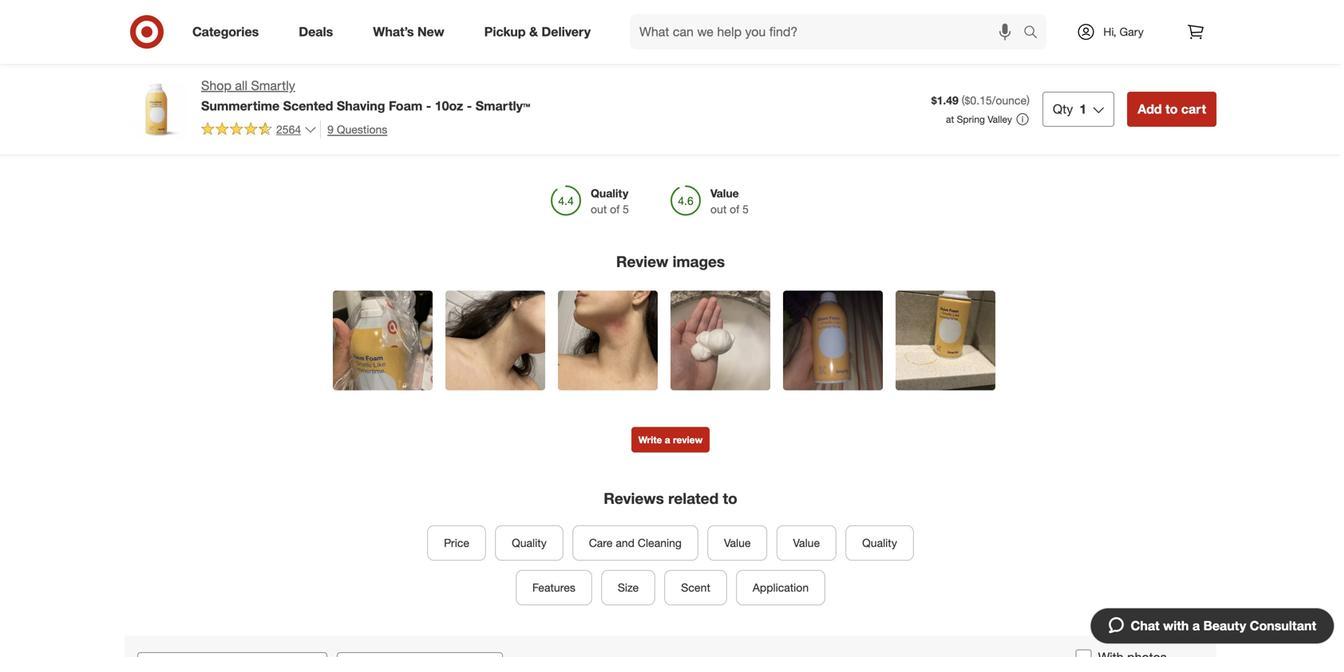 Task type: locate. For each thing, give the bounding box(es) containing it.
guest ratings & reviews
[[561, 15, 780, 37]]

5 inside the value out of 5
[[743, 203, 749, 217]]

a inside button
[[665, 434, 670, 446]]

9 questions link
[[320, 120, 387, 139]]

1 - from the left
[[426, 98, 431, 114]]

search
[[1016, 26, 1055, 41]]

to
[[1166, 101, 1178, 117], [723, 490, 738, 508]]

1 of from the left
[[610, 203, 620, 217]]

to right "add"
[[1166, 101, 1178, 117]]

0 horizontal spatial value
[[724, 537, 751, 551]]

9
[[327, 122, 334, 136]]

5 for value out of 5
[[743, 203, 749, 217]]

a right with
[[1193, 619, 1200, 634]]

0 horizontal spatial quality
[[512, 537, 547, 551]]

guest
[[561, 15, 613, 37]]

at
[[946, 113, 954, 125]]

pickup
[[484, 24, 526, 40]]

price button
[[428, 526, 486, 561]]

deals
[[299, 24, 333, 40]]

1 quality from the left
[[512, 537, 547, 551]]

5 for quality out of 5
[[623, 203, 629, 217]]

5 inside 'quality out of 5'
[[623, 203, 629, 217]]

1 out from the left
[[591, 203, 607, 217]]

out inside the value out of 5
[[711, 203, 727, 217]]

value button up application
[[777, 526, 837, 561]]

- right 10oz
[[467, 98, 472, 114]]

chat with a beauty consultant
[[1131, 619, 1317, 634]]

write a review
[[639, 434, 703, 446]]

shop
[[201, 78, 232, 93]]

1 horizontal spatial to
[[1166, 101, 1178, 117]]

0 vertical spatial to
[[1166, 101, 1178, 117]]

all
[[235, 78, 248, 93]]

3 stars
[[396, 100, 425, 112]]

out
[[591, 203, 607, 217], [711, 203, 727, 217]]

of down the quality
[[610, 203, 620, 217]]

to inside button
[[1166, 101, 1178, 117]]

of inside 'quality out of 5'
[[610, 203, 620, 217]]

care and cleaning button
[[573, 526, 698, 561]]

smartly™
[[476, 98, 531, 114]]

0 horizontal spatial 5
[[623, 203, 629, 217]]

0 horizontal spatial out
[[591, 203, 607, 217]]

pickup & delivery link
[[471, 14, 611, 50]]

of down value
[[730, 203, 740, 217]]

qty
[[1053, 101, 1073, 117]]

2 value from the left
[[793, 537, 820, 551]]

value for 2nd value button from the right
[[724, 537, 751, 551]]

value up scent button
[[724, 537, 751, 551]]

1 horizontal spatial 5
[[743, 203, 749, 217]]

1 horizontal spatial -
[[467, 98, 472, 114]]

0 horizontal spatial quality button
[[496, 526, 563, 561]]

2564 link
[[201, 120, 317, 140]]

add
[[1138, 101, 1162, 117]]

summertime
[[201, 98, 280, 114]]

With photos checkbox
[[1076, 650, 1092, 658]]

guest review image 6 of 6, zoom in image
[[896, 291, 996, 391]]

)
[[1027, 93, 1030, 107]]

1 horizontal spatial a
[[1193, 619, 1200, 634]]

- right stars
[[426, 98, 431, 114]]

image of summertime scented shaving foam - 10oz - smartly™ image
[[125, 77, 188, 141]]

1 vertical spatial a
[[1193, 619, 1200, 634]]

features
[[532, 581, 576, 595]]

guest review image 1 of 6, zoom in image
[[333, 291, 433, 391]]

& right ratings
[[690, 15, 702, 37]]

consultant
[[1250, 619, 1317, 634]]

1 horizontal spatial quality
[[862, 537, 897, 551]]

to right related
[[723, 490, 738, 508]]

stars
[[404, 100, 425, 112]]

& right pickup
[[529, 24, 538, 40]]

0 horizontal spatial of
[[610, 203, 620, 217]]

out down value
[[711, 203, 727, 217]]

guest review image 3 of 6, zoom in image
[[558, 291, 658, 391]]

5
[[623, 203, 629, 217], [743, 203, 749, 217]]

of inside the value out of 5
[[730, 203, 740, 217]]

application button
[[736, 571, 825, 606]]

2 - from the left
[[467, 98, 472, 114]]

qty 1
[[1053, 101, 1087, 117]]

value
[[724, 537, 751, 551], [793, 537, 820, 551]]

pickup & delivery
[[484, 24, 591, 40]]

shop all smartly summertime scented shaving foam - 10oz - smartly™
[[201, 78, 531, 114]]

0 horizontal spatial value button
[[708, 526, 767, 561]]

reviews
[[707, 15, 780, 37], [604, 490, 664, 508]]

2564
[[276, 122, 301, 136]]

quality button
[[496, 526, 563, 561], [846, 526, 914, 561]]

& inside pickup & delivery link
[[529, 24, 538, 40]]

review
[[616, 253, 669, 271]]

spring
[[957, 113, 985, 125]]

1 horizontal spatial out
[[711, 203, 727, 217]]

0 horizontal spatial a
[[665, 434, 670, 446]]

$0.15
[[965, 93, 992, 107]]

0 horizontal spatial -
[[426, 98, 431, 114]]

2 of from the left
[[730, 203, 740, 217]]

delivery
[[542, 24, 591, 40]]

0 horizontal spatial &
[[529, 24, 538, 40]]

at spring valley
[[946, 113, 1012, 125]]

0 vertical spatial reviews
[[707, 15, 780, 37]]

1 value from the left
[[724, 537, 751, 551]]

ratings
[[618, 15, 685, 37]]

1 vertical spatial reviews
[[604, 490, 664, 508]]

categories
[[192, 24, 259, 40]]

0 vertical spatial a
[[665, 434, 670, 446]]

quality
[[512, 537, 547, 551], [862, 537, 897, 551]]

1 horizontal spatial of
[[730, 203, 740, 217]]

and
[[616, 537, 635, 551]]

1 quality button from the left
[[496, 526, 563, 561]]

value button
[[708, 526, 767, 561], [777, 526, 837, 561]]

0 horizontal spatial reviews
[[604, 490, 664, 508]]

features button
[[516, 571, 592, 606]]

search button
[[1016, 14, 1055, 53]]

reviews related to
[[604, 490, 738, 508]]

review
[[673, 434, 703, 446]]

0 horizontal spatial to
[[723, 490, 738, 508]]

of
[[610, 203, 620, 217], [730, 203, 740, 217]]

2 5 from the left
[[743, 203, 749, 217]]

1 horizontal spatial value
[[793, 537, 820, 551]]

1 horizontal spatial &
[[690, 15, 702, 37]]

out for value out of 5
[[711, 203, 727, 217]]

1 horizontal spatial quality button
[[846, 526, 914, 561]]

1 5 from the left
[[623, 203, 629, 217]]

-
[[426, 98, 431, 114], [467, 98, 472, 114]]

value up application
[[793, 537, 820, 551]]

write
[[639, 434, 662, 446]]

size button
[[602, 571, 655, 606]]

out down the quality
[[591, 203, 607, 217]]

of for quality
[[610, 203, 620, 217]]

10oz
[[435, 98, 463, 114]]

quality
[[591, 187, 629, 201]]

a right write
[[665, 434, 670, 446]]

value button up 'scent'
[[708, 526, 767, 561]]

&
[[690, 15, 702, 37], [529, 24, 538, 40]]

1 horizontal spatial value button
[[777, 526, 837, 561]]

care
[[589, 537, 613, 551]]

2 out from the left
[[711, 203, 727, 217]]

1 value button from the left
[[708, 526, 767, 561]]

out inside 'quality out of 5'
[[591, 203, 607, 217]]



Task type: vqa. For each thing, say whether or not it's contained in the screenshot.
$18.99's "Exclusions Apply." button
no



Task type: describe. For each thing, give the bounding box(es) containing it.
related
[[668, 490, 719, 508]]

hi,
[[1104, 25, 1117, 39]]

value out of 5
[[711, 187, 749, 217]]

deals link
[[285, 14, 353, 50]]

questions
[[337, 122, 387, 136]]

of for value
[[730, 203, 740, 217]]

gary
[[1120, 25, 1144, 39]]

what's
[[373, 24, 414, 40]]

guest review image 4 of 6, zoom in image
[[671, 291, 771, 391]]

2 quality button from the left
[[846, 526, 914, 561]]

out for quality out of 5
[[591, 203, 607, 217]]

guest review image 2 of 6, zoom in image
[[446, 291, 545, 391]]

what's new
[[373, 24, 444, 40]]

smartly
[[251, 78, 295, 93]]

review images
[[616, 253, 725, 271]]

guest review image 5 of 6, zoom in image
[[783, 291, 883, 391]]

images
[[673, 253, 725, 271]]

valley
[[988, 113, 1012, 125]]

price
[[444, 537, 470, 551]]

cleaning
[[638, 537, 682, 551]]

scent button
[[665, 571, 727, 606]]

What can we help you find? suggestions appear below search field
[[630, 14, 1028, 50]]

1 vertical spatial to
[[723, 490, 738, 508]]

3
[[396, 100, 402, 112]]

1 horizontal spatial reviews
[[707, 15, 780, 37]]

scented
[[283, 98, 333, 114]]

chat
[[1131, 619, 1160, 634]]

shaving
[[337, 98, 385, 114]]

chat with a beauty consultant button
[[1090, 608, 1335, 645]]

value
[[711, 187, 739, 201]]

foam
[[389, 98, 423, 114]]

write a review button
[[631, 428, 710, 453]]

$1.49 ( $0.15 /ounce )
[[932, 93, 1030, 107]]

cart
[[1182, 101, 1207, 117]]

value for first value button from right
[[793, 537, 820, 551]]

care and cleaning
[[589, 537, 682, 551]]

2 quality from the left
[[862, 537, 897, 551]]

9 questions
[[327, 122, 387, 136]]

categories link
[[179, 14, 279, 50]]

what's new link
[[360, 14, 464, 50]]

1
[[1080, 101, 1087, 117]]

with
[[1163, 619, 1189, 634]]

/ounce
[[992, 93, 1027, 107]]

$1.49
[[932, 93, 959, 107]]

add to cart
[[1138, 101, 1207, 117]]

application
[[753, 581, 809, 595]]

quality out of 5
[[591, 187, 629, 217]]

beauty
[[1204, 619, 1247, 634]]

hi, gary
[[1104, 25, 1144, 39]]

new
[[417, 24, 444, 40]]

a inside button
[[1193, 619, 1200, 634]]

(
[[962, 93, 965, 107]]

add to cart button
[[1128, 92, 1217, 127]]

2 value button from the left
[[777, 526, 837, 561]]

size
[[618, 581, 639, 595]]

scent
[[681, 581, 711, 595]]



